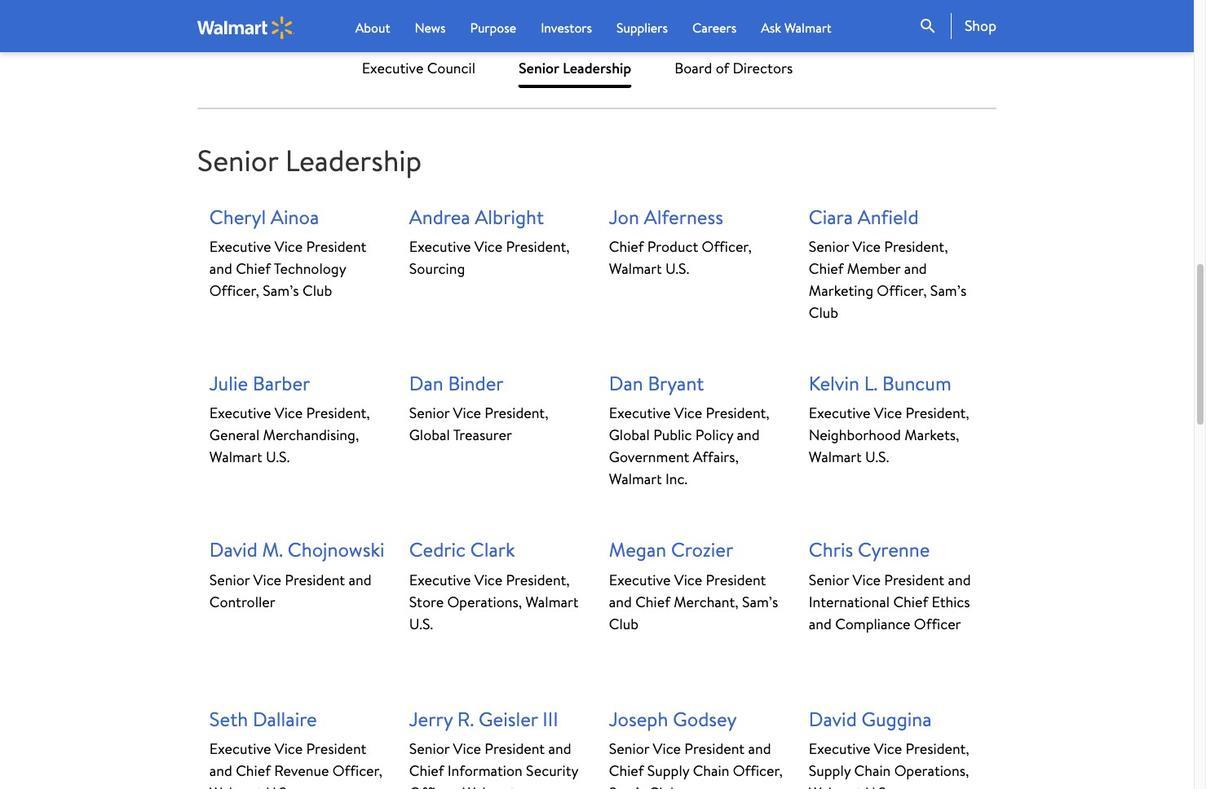 Task type: locate. For each thing, give the bounding box(es) containing it.
senior up controller
[[209, 570, 250, 590]]

chief up officer
[[893, 592, 928, 612]]

vice down guggina
[[874, 739, 902, 760]]

vice for megan crozier
[[674, 570, 702, 590]]

u.s. inside 'kelvin l. buncum executive vice president, neighborhood markets, walmart u.s.'
[[865, 447, 889, 468]]

club down technology at the left of page
[[303, 281, 332, 301]]

executive inside seth dallaire executive vice president and chief revenue officer, walmart u.s.
[[209, 739, 271, 760]]

david left guggina
[[809, 705, 857, 733]]

president, up the treasurer
[[485, 403, 549, 424]]

vice down m.
[[253, 570, 281, 590]]

operations, inside david guggina executive vice president, supply chain operations, walmart u.s.
[[894, 761, 969, 782]]

officer, down information
[[409, 783, 459, 790]]

0 horizontal spatial leadership
[[285, 140, 422, 181]]

1 horizontal spatial david
[[809, 705, 857, 733]]

david inside david m. chojnowski senior vice president and controller
[[209, 536, 258, 564]]

inc. left the shop link on the right of page
[[911, 6, 933, 26]]

senior down jerry
[[409, 739, 450, 760]]

global left the treasurer
[[409, 425, 450, 446]]

executive inside david guggina executive vice president, supply chain operations, walmart u.s.
[[809, 739, 871, 760]]

albright
[[475, 203, 544, 231]]

vice for andrea albright
[[475, 237, 503, 257]]

vice for julie barber
[[275, 403, 303, 424]]

u.s. down david guggina link
[[865, 783, 889, 790]]

president, down clark
[[506, 570, 570, 590]]

jerry
[[409, 705, 453, 733]]

barber
[[253, 370, 310, 397]]

sam's
[[263, 281, 299, 301], [930, 281, 967, 301], [742, 592, 778, 612], [609, 783, 645, 790]]

board
[[675, 58, 712, 78]]

officer, down godsey
[[733, 761, 783, 782]]

executive inside andrea albright executive vice president, sourcing
[[409, 237, 471, 257]]

vice up information
[[453, 739, 481, 760]]

1 global from the left
[[409, 425, 450, 446]]

megan crozier executive vice president and chief merchant, sam's club
[[609, 536, 778, 634]]

vice up "revenue"
[[275, 739, 303, 760]]

u.s. down neighborhood
[[865, 447, 889, 468]]

shop link
[[951, 13, 997, 39]]

senior leadership down investors
[[519, 58, 632, 78]]

chief left the merchant,
[[636, 592, 670, 612]]

u.s. down "revenue"
[[266, 783, 290, 790]]

0 horizontal spatial operations,
[[447, 592, 522, 612]]

executive inside executive council link
[[362, 58, 424, 78]]

0 horizontal spatial chain
[[693, 761, 730, 782]]

godsey
[[673, 705, 737, 733]]

senior inside the dan binder senior vice president, global treasurer
[[409, 403, 450, 424]]

1 chain from the left
[[693, 761, 730, 782]]

merchant,
[[674, 592, 739, 612]]

president, inside ciara anfield senior vice president, chief member and marketing officer, sam's club
[[884, 237, 948, 257]]

1 vertical spatial leadership
[[285, 140, 422, 181]]

president, inside andrea albright executive vice president, sourcing
[[506, 237, 570, 257]]

sourcing
[[409, 259, 465, 279]]

vice for chris cyrenne
[[853, 570, 881, 590]]

vice up member
[[853, 237, 881, 257]]

suppliers
[[617, 19, 668, 37]]

walmart inside dan bryant executive vice president, global public policy and government affairs, walmart inc.
[[609, 469, 662, 490]]

david m. chojnowski link
[[209, 536, 385, 564]]

senior down 'joseph'
[[609, 739, 650, 760]]

dan left binder
[[409, 370, 443, 397]]

seth dallaire link
[[209, 705, 317, 733]]

vice inside cedric clark executive vice president, store operations, walmart u.s.
[[475, 570, 503, 590]]

vice for joseph godsey
[[653, 739, 681, 760]]

chief left "revenue"
[[236, 761, 271, 782]]

1 dan from the left
[[409, 370, 443, 397]]

executive down the dan bryant link
[[609, 403, 671, 424]]

1 horizontal spatial chain
[[854, 761, 891, 782]]

president, up policy
[[706, 403, 770, 424]]

president,
[[306, 0, 370, 3], [506, 237, 570, 257], [884, 237, 948, 257], [306, 403, 370, 424], [485, 403, 549, 424], [706, 403, 770, 424], [906, 403, 970, 424], [506, 570, 570, 590], [906, 739, 970, 760]]

supply down david guggina link
[[809, 761, 851, 782]]

chief down jerry
[[409, 761, 444, 782]]

operations, down clark
[[447, 592, 522, 612]]

1 vertical spatial operations,
[[894, 761, 969, 782]]

sam's inside megan crozier executive vice president and chief merchant, sam's club
[[742, 592, 778, 612]]

senior down dan binder link
[[409, 403, 450, 424]]

president, for julie barber
[[306, 403, 370, 424]]

club inside megan crozier executive vice president and chief merchant, sam's club
[[609, 614, 639, 634]]

vice down barber
[[275, 403, 303, 424]]

walmart inside executive vice president, chief people officer, walmart inc.
[[310, 4, 363, 25]]

vice up home image
[[275, 0, 303, 3]]

walmart inside 'kelvin l. buncum executive vice president, neighborhood markets, walmart u.s.'
[[809, 447, 862, 468]]

president, for david guggina
[[906, 739, 970, 760]]

global for bryant
[[609, 425, 650, 446]]

president, inside julie barber executive vice president, general merchandising, walmart u.s.
[[306, 403, 370, 424]]

executive down megan
[[609, 570, 671, 590]]

officer, inside cheryl ainoa executive vice president and chief technology officer, sam's club
[[209, 281, 259, 301]]

0 horizontal spatial supply
[[647, 761, 690, 782]]

global inside the dan binder senior vice president, global treasurer
[[409, 425, 450, 446]]

david guggina executive vice president, supply chain operations, walmart u.s.
[[809, 705, 970, 790]]

chief down the cheryl ainoa link
[[236, 259, 271, 279]]

walmart
[[310, 4, 363, 25], [855, 6, 908, 26], [785, 19, 832, 37], [609, 259, 662, 279], [209, 447, 262, 468], [809, 447, 862, 468], [609, 469, 662, 490], [526, 592, 579, 612], [209, 783, 262, 790], [463, 783, 516, 790], [809, 783, 862, 790]]

andrea albright executive vice president, sourcing
[[409, 203, 570, 279]]

dan left bryant
[[609, 370, 643, 397]]

u.s. down 'store'
[[409, 614, 433, 634]]

president, up markets,
[[906, 403, 970, 424]]

sam's inside joseph godsey senior vice president and chief supply chain officer, sam's club
[[609, 783, 645, 790]]

leadership down investors
[[563, 58, 632, 78]]

officer, down 'alferness'
[[702, 237, 752, 257]]

executive down david guggina link
[[809, 739, 871, 760]]

1 horizontal spatial operations,
[[894, 761, 969, 782]]

vice down joseph godsey link
[[653, 739, 681, 760]]

1 horizontal spatial global
[[609, 425, 650, 446]]

vice inside chris cyrenne senior vice president and international chief ethics and compliance officer
[[853, 570, 881, 590]]

executive up sourcing
[[409, 237, 471, 257]]

executive down the cheryl
[[209, 237, 271, 257]]

vice inside joseph godsey senior vice president and chief supply chain officer, sam's club
[[653, 739, 681, 760]]

walmart inside seth dallaire executive vice president and chief revenue officer, walmart u.s.
[[209, 783, 262, 790]]

vice down 'andrea albright' 'link'
[[475, 237, 503, 257]]

international
[[809, 592, 890, 612]]

0 vertical spatial leadership
[[563, 58, 632, 78]]

u.s. down product
[[666, 259, 689, 279]]

officer, down the cheryl
[[209, 281, 259, 301]]

0 horizontal spatial david
[[209, 536, 258, 564]]

binder
[[448, 370, 504, 397]]

president, down anfield
[[884, 237, 948, 257]]

iii
[[543, 705, 559, 733]]

vice inside andrea albright executive vice president, sourcing
[[475, 237, 503, 257]]

cedric clark link
[[409, 536, 515, 564]]

anfield
[[858, 203, 919, 231]]

0 vertical spatial operations,
[[447, 592, 522, 612]]

executive down about popup button
[[362, 58, 424, 78]]

chief up the search
[[929, 0, 964, 4]]

joseph godsey link
[[609, 705, 737, 733]]

2 dan from the left
[[609, 370, 643, 397]]

president, up about
[[306, 0, 370, 3]]

1 horizontal spatial supply
[[809, 761, 851, 782]]

senior up international
[[809, 570, 849, 590]]

supply down joseph godsey link
[[647, 761, 690, 782]]

club down joseph godsey link
[[649, 783, 678, 790]]

chief inside jon alferness chief product officer, walmart u.s.
[[609, 237, 644, 257]]

1 horizontal spatial inc.
[[666, 469, 688, 490]]

seth dallaire executive vice president and chief revenue officer, walmart u.s.
[[209, 705, 382, 790]]

r.
[[457, 705, 474, 733]]

david left m.
[[209, 536, 258, 564]]

chief inside "executive vice president and chief financial officer, walmart inc."
[[929, 0, 964, 4]]

global up government
[[609, 425, 650, 446]]

executive up neighborhood
[[809, 403, 871, 424]]

officer, right "revenue"
[[333, 761, 382, 782]]

global inside dan bryant executive vice president, global public policy and government affairs, walmart inc.
[[609, 425, 650, 446]]

officer, right financial
[[801, 6, 851, 26]]

president, up merchandising, on the bottom of the page
[[306, 403, 370, 424]]

global for binder
[[409, 425, 450, 446]]

supply inside joseph godsey senior vice president and chief supply chain officer, sam's club
[[647, 761, 690, 782]]

and
[[903, 0, 926, 4], [209, 259, 232, 279], [904, 259, 927, 279], [737, 425, 760, 446], [349, 570, 372, 590], [948, 570, 971, 590], [609, 592, 632, 612], [809, 614, 832, 634], [549, 739, 571, 760], [748, 739, 771, 760], [209, 761, 232, 782]]

cedric clark executive vice president, store operations, walmart u.s.
[[409, 536, 579, 634]]

andrea albright link
[[409, 203, 544, 231]]

president, for dan bryant
[[706, 403, 770, 424]]

walmart inside jon alferness chief product officer, walmart u.s.
[[609, 259, 662, 279]]

2 chain from the left
[[854, 761, 891, 782]]

m.
[[262, 536, 283, 564]]

2 supply from the left
[[809, 761, 851, 782]]

leadership up ainoa
[[285, 140, 422, 181]]

vice for dan bryant
[[674, 403, 702, 424]]

vice inside ciara anfield senior vice president, chief member and marketing officer, sam's club
[[853, 237, 881, 257]]

u.s. inside julie barber executive vice president, general merchandising, walmart u.s.
[[266, 447, 290, 468]]

cyrenne
[[858, 536, 930, 564]]

0 horizontal spatial global
[[409, 425, 450, 446]]

vice inside julie barber executive vice president, general merchandising, walmart u.s.
[[275, 403, 303, 424]]

global
[[409, 425, 450, 446], [609, 425, 650, 446]]

club down marketing
[[809, 303, 839, 323]]

vice inside david guggina executive vice president, supply chain operations, walmart u.s.
[[874, 739, 902, 760]]

club
[[303, 281, 332, 301], [809, 303, 839, 323], [609, 614, 639, 634], [649, 783, 678, 790]]

executive up 'store'
[[409, 570, 471, 590]]

president inside joseph godsey senior vice president and chief supply chain officer, sam's club
[[685, 739, 745, 760]]

officer, inside 'jerry r. geisler iii senior vice president and chief information security officer, walmart'
[[409, 783, 459, 790]]

1 horizontal spatial dan
[[609, 370, 643, 397]]

dan inside the dan binder senior vice president, global treasurer
[[409, 370, 443, 397]]

seth
[[209, 705, 248, 733]]

vice up technology at the left of page
[[275, 237, 303, 257]]

chain down godsey
[[693, 761, 730, 782]]

officer, right people
[[257, 4, 306, 25]]

president, down guggina
[[906, 739, 970, 760]]

officer,
[[257, 4, 306, 25], [801, 6, 851, 26], [702, 237, 752, 257], [209, 281, 259, 301], [877, 281, 927, 301], [333, 761, 382, 782], [733, 761, 783, 782], [409, 783, 459, 790]]

vice up the treasurer
[[453, 403, 481, 424]]

jon alferness chief product officer, walmart u.s.
[[609, 203, 752, 279]]

chief up marketing
[[809, 259, 844, 279]]

chain down david guggina link
[[854, 761, 891, 782]]

and inside megan crozier executive vice president and chief merchant, sam's club
[[609, 592, 632, 612]]

cedric
[[409, 536, 466, 564]]

dan inside dan bryant executive vice president, global public policy and government affairs, walmart inc.
[[609, 370, 643, 397]]

operations, down guggina
[[894, 761, 969, 782]]

1 supply from the left
[[647, 761, 690, 782]]

president, inside dan bryant executive vice president, global public policy and government affairs, walmart inc.
[[706, 403, 770, 424]]

president, down albright
[[506, 237, 570, 257]]

careers
[[692, 19, 737, 37]]

executive
[[209, 0, 271, 3], [742, 0, 804, 4], [362, 58, 424, 78], [209, 237, 271, 257], [409, 237, 471, 257], [209, 403, 271, 424], [609, 403, 671, 424], [809, 403, 871, 424], [409, 570, 471, 590], [609, 570, 671, 590], [209, 739, 271, 760], [809, 739, 871, 760]]

executive up general
[[209, 403, 271, 424]]

u.s. down merchandising, on the bottom of the page
[[266, 447, 290, 468]]

buncum
[[883, 370, 952, 397]]

chain inside david guggina executive vice president, supply chain operations, walmart u.s.
[[854, 761, 891, 782]]

dan for dan bryant
[[609, 370, 643, 397]]

1 horizontal spatial senior leadership
[[519, 58, 632, 78]]

president, inside cedric clark executive vice president, store operations, walmart u.s.
[[506, 570, 570, 590]]

sam's inside cheryl ainoa executive vice president and chief technology officer, sam's club
[[263, 281, 299, 301]]

2 global from the left
[[609, 425, 650, 446]]

executive up financial
[[742, 0, 804, 4]]

controller
[[209, 592, 275, 612]]

news
[[415, 19, 446, 37]]

general
[[209, 425, 260, 446]]

senior inside joseph godsey senior vice president and chief supply chain officer, sam's club
[[609, 739, 650, 760]]

1 vertical spatial senior leadership
[[197, 140, 422, 181]]

executive up people
[[209, 0, 271, 3]]

vice up public at the right bottom of page
[[674, 403, 702, 424]]

1 vertical spatial david
[[809, 705, 857, 733]]

product
[[647, 237, 698, 257]]

vice up the merchant,
[[674, 570, 702, 590]]

operations,
[[447, 592, 522, 612], [894, 761, 969, 782]]

vice inside the dan binder senior vice president, global treasurer
[[453, 403, 481, 424]]

vice for david guggina
[[874, 739, 902, 760]]

executive vice president, chief people officer, walmart inc.
[[209, 0, 408, 25]]

vice for dan binder
[[453, 403, 481, 424]]

dan for dan binder
[[409, 370, 443, 397]]

council
[[427, 58, 476, 78]]

2 horizontal spatial inc.
[[911, 6, 933, 26]]

vice down kelvin l. buncum link
[[874, 403, 902, 424]]

david for david m. chojnowski
[[209, 536, 258, 564]]

vice inside megan crozier executive vice president and chief merchant, sam's club
[[674, 570, 702, 590]]

supply inside david guggina executive vice president, supply chain operations, walmart u.s.
[[809, 761, 851, 782]]

chief up about
[[374, 0, 408, 3]]

chief down jon
[[609, 237, 644, 257]]

chief down 'joseph'
[[609, 761, 644, 782]]

0 vertical spatial david
[[209, 536, 258, 564]]

inc. left news
[[366, 4, 388, 25]]

0 horizontal spatial dan
[[409, 370, 443, 397]]

dan binder senior vice president, global treasurer
[[409, 370, 549, 446]]

vice for seth dallaire
[[275, 739, 303, 760]]

senior down ciara
[[809, 237, 849, 257]]

0 horizontal spatial inc.
[[366, 4, 388, 25]]

senior up the cheryl
[[197, 140, 278, 181]]

chief inside executive vice president, chief people officer, walmart inc.
[[374, 0, 408, 3]]

vice inside 'kelvin l. buncum executive vice president, neighborhood markets, walmart u.s.'
[[874, 403, 902, 424]]

club down megan
[[609, 614, 639, 634]]

president, for andrea albright
[[506, 237, 570, 257]]

vice down clark
[[475, 570, 503, 590]]

officer, down member
[[877, 281, 927, 301]]

executive down seth
[[209, 739, 271, 760]]

inc. down government
[[666, 469, 688, 490]]

and inside ciara anfield senior vice president, chief member and marketing officer, sam's club
[[904, 259, 927, 279]]

ask
[[761, 19, 781, 37]]

president
[[839, 0, 899, 4], [306, 237, 367, 257], [285, 570, 345, 590], [706, 570, 766, 590], [884, 570, 945, 590], [306, 739, 367, 760], [485, 739, 545, 760], [685, 739, 745, 760]]

vice
[[275, 0, 303, 3], [808, 0, 836, 4], [275, 237, 303, 257], [475, 237, 503, 257], [853, 237, 881, 257], [275, 403, 303, 424], [453, 403, 481, 424], [674, 403, 702, 424], [874, 403, 902, 424], [253, 570, 281, 590], [475, 570, 503, 590], [674, 570, 702, 590], [853, 570, 881, 590], [275, 739, 303, 760], [453, 739, 481, 760], [653, 739, 681, 760], [874, 739, 902, 760]]

senior leadership up ainoa
[[197, 140, 422, 181]]

president, inside david guggina executive vice president, supply chain operations, walmart u.s.
[[906, 739, 970, 760]]

chief inside seth dallaire executive vice president and chief revenue officer, walmart u.s.
[[236, 761, 271, 782]]

u.s. inside jon alferness chief product officer, walmart u.s.
[[666, 259, 689, 279]]

investors button
[[541, 18, 592, 38]]

u.s. inside seth dallaire executive vice president and chief revenue officer, walmart u.s.
[[266, 783, 290, 790]]

vice up ask walmart link
[[808, 0, 836, 4]]

vice inside seth dallaire executive vice president and chief revenue officer, walmart u.s.
[[275, 739, 303, 760]]

executive council
[[362, 58, 476, 78]]

vice for cheryl ainoa
[[275, 237, 303, 257]]

vice for cedric clark
[[475, 570, 503, 590]]

david inside david guggina executive vice president, supply chain operations, walmart u.s.
[[809, 705, 857, 733]]

vice up international
[[853, 570, 881, 590]]

and inside cheryl ainoa executive vice president and chief technology officer, sam's club
[[209, 259, 232, 279]]

and inside david m. chojnowski senior vice president and controller
[[349, 570, 372, 590]]



Task type: vqa. For each thing, say whether or not it's contained in the screenshot.
Financial
yes



Task type: describe. For each thing, give the bounding box(es) containing it.
jon
[[609, 203, 639, 231]]

dallaire
[[253, 705, 317, 733]]

kelvin l. buncum link
[[809, 370, 952, 397]]

executive inside "executive vice president and chief financial officer, walmart inc."
[[742, 0, 804, 4]]

jon alferness link
[[609, 203, 723, 231]]

about button
[[355, 18, 390, 38]]

dan bryant link
[[609, 370, 704, 397]]

ciara
[[809, 203, 853, 231]]

l.
[[864, 370, 878, 397]]

investors
[[541, 19, 592, 37]]

senior down investors
[[519, 58, 559, 78]]

and inside "executive vice president and chief financial officer, walmart inc."
[[903, 0, 926, 4]]

president, for cedric clark
[[506, 570, 570, 590]]

walmart inside cedric clark executive vice president, store operations, walmart u.s.
[[526, 592, 579, 612]]

cheryl ainoa link
[[209, 203, 319, 231]]

executive inside 'kelvin l. buncum executive vice president, neighborhood markets, walmart u.s.'
[[809, 403, 871, 424]]

and inside seth dallaire executive vice president and chief revenue officer, walmart u.s.
[[209, 761, 232, 782]]

officer
[[914, 614, 961, 634]]

president inside david m. chojnowski senior vice president and controller
[[285, 570, 345, 590]]

officer, inside joseph godsey senior vice president and chief supply chain officer, sam's club
[[733, 761, 783, 782]]

operations, inside cedric clark executive vice president, store operations, walmart u.s.
[[447, 592, 522, 612]]

marketing
[[809, 281, 874, 301]]

bryant
[[648, 370, 704, 397]]

vice for ciara anfield
[[853, 237, 881, 257]]

walmart inside "executive vice president and chief financial officer, walmart inc."
[[855, 6, 908, 26]]

chojnowski
[[288, 536, 385, 564]]

public
[[654, 425, 692, 446]]

executive inside cedric clark executive vice president, store operations, walmart u.s.
[[409, 570, 471, 590]]

megan crozier link
[[609, 536, 733, 564]]

david m. chojnowski senior vice president and controller
[[209, 536, 385, 612]]

treasurer
[[453, 425, 512, 446]]

alferness
[[644, 203, 723, 231]]

clark
[[471, 536, 515, 564]]

merchandising,
[[263, 425, 359, 446]]

president, inside 'kelvin l. buncum executive vice president, neighborhood markets, walmart u.s.'
[[906, 403, 970, 424]]

kelvin l. buncum executive vice president, neighborhood markets, walmart u.s.
[[809, 370, 970, 468]]

0 horizontal spatial senior leadership
[[197, 140, 422, 181]]

security
[[526, 761, 578, 782]]

executive inside executive vice president, chief people officer, walmart inc.
[[209, 0, 271, 3]]

neighborhood
[[809, 425, 901, 446]]

policy
[[696, 425, 733, 446]]

executive inside megan crozier executive vice president and chief merchant, sam's club
[[609, 570, 671, 590]]

david guggina link
[[809, 705, 932, 733]]

cheryl
[[209, 203, 266, 231]]

search
[[918, 16, 938, 36]]

suppliers button
[[617, 18, 668, 38]]

geisler
[[479, 705, 538, 733]]

officer, inside ciara anfield senior vice president, chief member and marketing officer, sam's club
[[877, 281, 927, 301]]

joseph godsey senior vice president and chief supply chain officer, sam's club
[[609, 705, 783, 790]]

markets,
[[905, 425, 960, 446]]

chief inside 'jerry r. geisler iii senior vice president and chief information security officer, walmart'
[[409, 761, 444, 782]]

president inside 'jerry r. geisler iii senior vice president and chief information security officer, walmart'
[[485, 739, 545, 760]]

senior inside 'jerry r. geisler iii senior vice president and chief information security officer, walmart'
[[409, 739, 450, 760]]

revenue
[[274, 761, 329, 782]]

club inside cheryl ainoa executive vice president and chief technology officer, sam's club
[[303, 281, 332, 301]]

purpose button
[[470, 18, 516, 38]]

executive inside cheryl ainoa executive vice president and chief technology officer, sam's club
[[209, 237, 271, 257]]

dan binder link
[[409, 370, 504, 397]]

president inside cheryl ainoa executive vice president and chief technology officer, sam's club
[[306, 237, 367, 257]]

inc. inside dan bryant executive vice president, global public policy and government affairs, walmart inc.
[[666, 469, 688, 490]]

megan
[[609, 536, 667, 564]]

directors
[[733, 58, 793, 78]]

senior inside david m. chojnowski senior vice president and controller
[[209, 570, 250, 590]]

jerry r. geisler iii link
[[409, 705, 559, 733]]

jerry r. geisler iii senior vice president and chief information security officer, walmart
[[409, 705, 578, 790]]

david for david guggina
[[809, 705, 857, 733]]

vice inside "executive vice president and chief financial officer, walmart inc."
[[808, 0, 836, 4]]

dan bryant executive vice president, global public policy and government affairs, walmart inc.
[[609, 370, 770, 490]]

news button
[[415, 18, 446, 38]]

president, inside executive vice president, chief people officer, walmart inc.
[[306, 0, 370, 3]]

chief inside chris cyrenne senior vice president and international chief ethics and compliance officer
[[893, 592, 928, 612]]

store
[[409, 592, 444, 612]]

board of directors
[[675, 58, 793, 78]]

board of directors link
[[675, 49, 793, 88]]

officer, inside jon alferness chief product officer, walmart u.s.
[[702, 237, 752, 257]]

and inside joseph godsey senior vice president and chief supply chain officer, sam's club
[[748, 739, 771, 760]]

executive vice president and chief financial officer, walmart inc.
[[742, 0, 964, 26]]

0 vertical spatial senior leadership
[[519, 58, 632, 78]]

vice inside 'jerry r. geisler iii senior vice president and chief information security officer, walmart'
[[453, 739, 481, 760]]

president inside chris cyrenne senior vice president and international chief ethics and compliance officer
[[884, 570, 945, 590]]

kelvin
[[809, 370, 860, 397]]

chief inside joseph godsey senior vice president and chief supply chain officer, sam's club
[[609, 761, 644, 782]]

senior inside chris cyrenne senior vice president and international chief ethics and compliance officer
[[809, 570, 849, 590]]

walmart inside david guggina executive vice president, supply chain operations, walmart u.s.
[[809, 783, 862, 790]]

chief inside ciara anfield senior vice president, chief member and marketing officer, sam's club
[[809, 259, 844, 279]]

ciara anfield senior vice president, chief member and marketing officer, sam's club
[[809, 203, 967, 323]]

and inside dan bryant executive vice president, global public policy and government affairs, walmart inc.
[[737, 425, 760, 446]]

chief inside megan crozier executive vice president and chief merchant, sam's club
[[636, 592, 670, 612]]

officer, inside executive vice president, chief people officer, walmart inc.
[[257, 4, 306, 25]]

chris
[[809, 536, 853, 564]]

government
[[609, 447, 690, 468]]

shop
[[965, 15, 997, 36]]

ainoa
[[271, 203, 319, 231]]

home image
[[197, 16, 294, 39]]

information
[[448, 761, 523, 782]]

officer, inside seth dallaire executive vice president and chief revenue officer, walmart u.s.
[[333, 761, 382, 782]]

inc. inside "executive vice president and chief financial officer, walmart inc."
[[911, 6, 933, 26]]

compliance
[[835, 614, 911, 634]]

chain inside joseph godsey senior vice president and chief supply chain officer, sam's club
[[693, 761, 730, 782]]

president inside seth dallaire executive vice president and chief revenue officer, walmart u.s.
[[306, 739, 367, 760]]

executive council link
[[362, 49, 476, 88]]

cheryl ainoa executive vice president and chief technology officer, sam's club
[[209, 203, 367, 301]]

julie barber executive vice president, general merchandising, walmart u.s.
[[209, 370, 370, 468]]

executive inside julie barber executive vice president, general merchandising, walmart u.s.
[[209, 403, 271, 424]]

president, for ciara anfield
[[884, 237, 948, 257]]

vice inside david m. chojnowski senior vice president and controller
[[253, 570, 281, 590]]

technology
[[274, 259, 346, 279]]

u.s. inside david guggina executive vice president, supply chain operations, walmart u.s.
[[865, 783, 889, 790]]

vice inside executive vice president, chief people officer, walmart inc.
[[275, 0, 303, 3]]

chris cyrenne senior vice president and international chief ethics and compliance officer
[[809, 536, 971, 634]]

julie
[[209, 370, 248, 397]]

executive inside dan bryant executive vice president, global public policy and government affairs, walmart inc.
[[609, 403, 671, 424]]

president inside megan crozier executive vice president and chief merchant, sam's club
[[706, 570, 766, 590]]

senior inside ciara anfield senior vice president, chief member and marketing officer, sam's club
[[809, 237, 849, 257]]

club inside joseph godsey senior vice president and chief supply chain officer, sam's club
[[649, 783, 678, 790]]

ask walmart
[[761, 19, 832, 37]]

president, for dan binder
[[485, 403, 549, 424]]

1 horizontal spatial leadership
[[563, 58, 632, 78]]

member
[[847, 259, 901, 279]]

sam's inside ciara anfield senior vice president, chief member and marketing officer, sam's club
[[930, 281, 967, 301]]

senior leadership link
[[518, 49, 632, 88]]

president inside "executive vice president and chief financial officer, walmart inc."
[[839, 0, 899, 4]]

chief inside cheryl ainoa executive vice president and chief technology officer, sam's club
[[236, 259, 271, 279]]

careers link
[[692, 18, 737, 38]]

walmart inside julie barber executive vice president, general merchandising, walmart u.s.
[[209, 447, 262, 468]]

walmart inside 'jerry r. geisler iii senior vice president and chief information security officer, walmart'
[[463, 783, 516, 790]]

ask walmart link
[[761, 18, 832, 38]]

guggina
[[862, 705, 932, 733]]

ethics
[[932, 592, 970, 612]]

u.s. inside cedric clark executive vice president, store operations, walmart u.s.
[[409, 614, 433, 634]]

officer, inside "executive vice president and chief financial officer, walmart inc."
[[801, 6, 851, 26]]

joseph
[[609, 705, 668, 733]]

chris cyrenne link
[[809, 536, 930, 564]]

club inside ciara anfield senior vice president, chief member and marketing officer, sam's club
[[809, 303, 839, 323]]

about
[[355, 19, 390, 37]]

people
[[209, 4, 253, 25]]

inc. inside executive vice president, chief people officer, walmart inc.
[[366, 4, 388, 25]]

and inside 'jerry r. geisler iii senior vice president and chief information security officer, walmart'
[[549, 739, 571, 760]]

ciara anfield link
[[809, 203, 919, 231]]

financial
[[742, 6, 798, 26]]

julie barber link
[[209, 370, 310, 397]]



